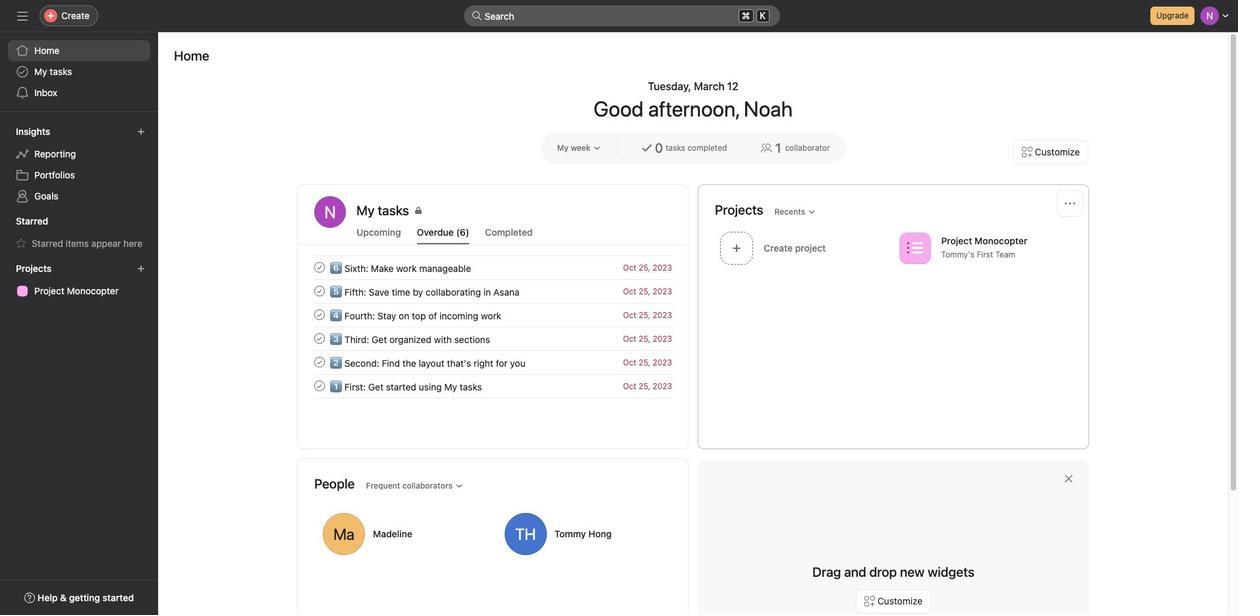 Task type: vqa. For each thing, say whether or not it's contained in the screenshot.
Search tasks, projects, and more text box
yes



Task type: describe. For each thing, give the bounding box(es) containing it.
global element
[[0, 32, 158, 111]]

2 mark complete image from the top
[[312, 331, 328, 347]]

actions image
[[1065, 198, 1076, 209]]

mark complete image for 1st mark complete option
[[312, 260, 328, 276]]

mark complete image for 2nd mark complete checkbox
[[312, 307, 328, 323]]

dismiss image
[[1064, 474, 1074, 485]]

prominent image
[[472, 11, 482, 21]]

Search tasks, projects, and more text field
[[464, 5, 780, 26]]

2 mark complete checkbox from the top
[[312, 307, 328, 323]]

insights element
[[0, 120, 158, 210]]

2 mark complete checkbox from the top
[[312, 331, 328, 347]]

view profile image
[[314, 196, 346, 228]]



Task type: locate. For each thing, give the bounding box(es) containing it.
1 mark complete checkbox from the top
[[312, 283, 328, 299]]

2 vertical spatial mark complete image
[[312, 378, 328, 394]]

1 vertical spatial mark complete image
[[312, 283, 328, 299]]

3 mark complete image from the top
[[312, 355, 328, 370]]

Mark complete checkbox
[[312, 283, 328, 299], [312, 307, 328, 323], [312, 355, 328, 370]]

None field
[[464, 5, 780, 26]]

projects element
[[0, 257, 158, 305]]

3 mark complete image from the top
[[312, 378, 328, 394]]

mark complete image
[[312, 260, 328, 276], [312, 283, 328, 299], [312, 378, 328, 394]]

0 vertical spatial mark complete checkbox
[[312, 260, 328, 276]]

list image
[[907, 240, 923, 256]]

3 mark complete checkbox from the top
[[312, 378, 328, 394]]

0 vertical spatial mark complete image
[[312, 307, 328, 323]]

2 vertical spatial mark complete image
[[312, 355, 328, 370]]

Mark complete checkbox
[[312, 260, 328, 276], [312, 331, 328, 347], [312, 378, 328, 394]]

mark complete image for first mark complete checkbox from the bottom of the page
[[312, 355, 328, 370]]

mark complete image
[[312, 307, 328, 323], [312, 331, 328, 347], [312, 355, 328, 370]]

2 mark complete image from the top
[[312, 283, 328, 299]]

1 vertical spatial mark complete checkbox
[[312, 307, 328, 323]]

mark complete image for 1st mark complete checkbox from the top
[[312, 283, 328, 299]]

1 vertical spatial mark complete checkbox
[[312, 331, 328, 347]]

2 vertical spatial mark complete checkbox
[[312, 378, 328, 394]]

2 vertical spatial mark complete checkbox
[[312, 355, 328, 370]]

1 mark complete image from the top
[[312, 307, 328, 323]]

hide sidebar image
[[17, 11, 28, 21]]

starred element
[[0, 210, 158, 257]]

new insights image
[[137, 128, 145, 136]]

3 mark complete checkbox from the top
[[312, 355, 328, 370]]

mark complete image for third mark complete option from the top of the page
[[312, 378, 328, 394]]

0 vertical spatial mark complete checkbox
[[312, 283, 328, 299]]

0 vertical spatial mark complete image
[[312, 260, 328, 276]]

new project or portfolio image
[[137, 265, 145, 273]]

1 mark complete checkbox from the top
[[312, 260, 328, 276]]

1 mark complete image from the top
[[312, 260, 328, 276]]

1 vertical spatial mark complete image
[[312, 331, 328, 347]]



